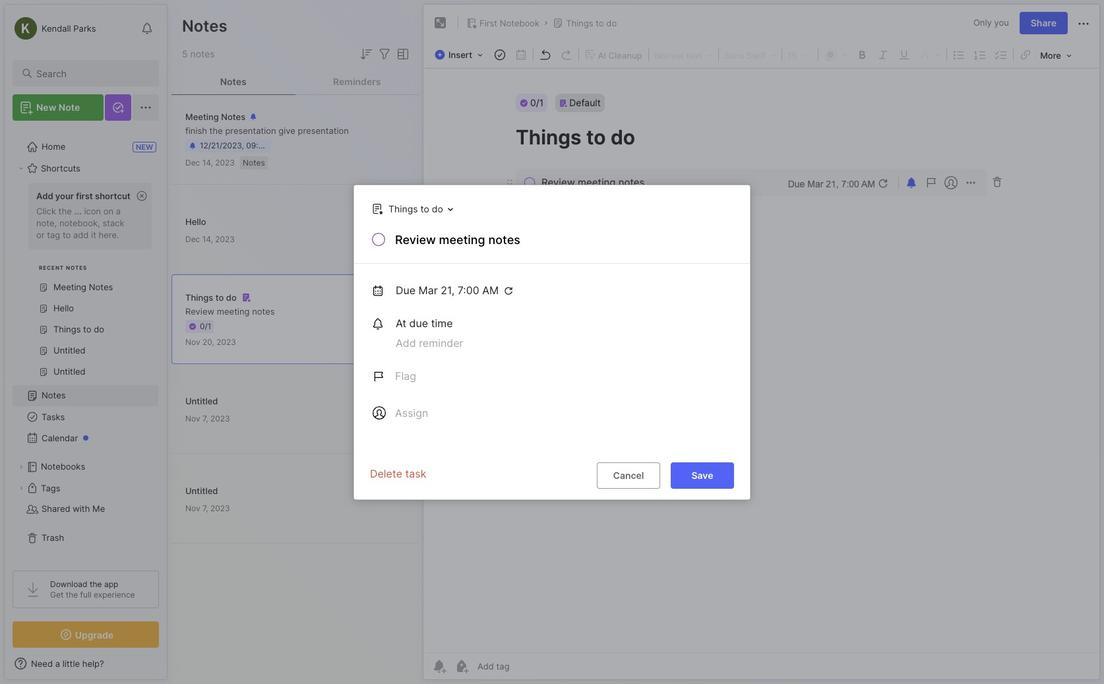 Task type: describe. For each thing, give the bounding box(es) containing it.
trash
[[42, 533, 64, 543]]

calendar button
[[13, 428, 158, 449]]

notes down 09:00
[[243, 158, 265, 168]]

save button
[[671, 462, 734, 489]]

home
[[42, 141, 65, 152]]

expand notebooks image
[[17, 463, 25, 471]]

add a reminder image
[[432, 659, 447, 674]]

2 presentation from the left
[[298, 125, 349, 136]]

0 horizontal spatial am
[[271, 141, 283, 150]]

2 dec from the top
[[185, 234, 200, 244]]

mar
[[419, 283, 438, 297]]

tasks
[[42, 412, 65, 422]]

here.
[[99, 230, 119, 240]]

20,
[[203, 337, 214, 347]]

notebook
[[500, 18, 540, 28]]

download the app get the full experience
[[50, 579, 135, 600]]

2 nov from the top
[[185, 413, 200, 423]]

notes button
[[172, 69, 295, 95]]

on
[[103, 206, 114, 216]]

meeting notes
[[185, 112, 246, 122]]

notes inside button
[[220, 76, 247, 87]]

things to do inside note window element
[[566, 18, 617, 28]]

delete task link
[[370, 466, 427, 481]]

assign button
[[365, 397, 436, 429]]

notes up 12/21/2023, 09:00 am
[[221, 112, 246, 122]]

5 notes
[[182, 48, 215, 59]]

2 nov 7, 2023 from the top
[[185, 503, 230, 513]]

save
[[692, 469, 714, 481]]

2 vertical spatial things
[[185, 292, 213, 303]]

Go to note or move task field
[[366, 199, 458, 218]]

with
[[73, 504, 90, 514]]

task
[[405, 467, 427, 480]]

3 nov from the top
[[185, 503, 200, 513]]

first notebook
[[480, 18, 540, 28]]

tag
[[47, 230, 60, 240]]

12/21/2023, 09:00 am
[[200, 141, 283, 150]]

reminder
[[419, 336, 464, 349]]

due mar 21, 7:00 am
[[396, 283, 499, 297]]

finish the presentation give presentation
[[185, 125, 349, 136]]

note,
[[36, 218, 57, 228]]

shortcuts button
[[13, 158, 158, 179]]

time
[[431, 316, 453, 330]]

tab list containing notes
[[172, 69, 419, 95]]

it
[[91, 230, 96, 240]]

shared with me
[[42, 504, 105, 514]]

1 presentation from the left
[[225, 125, 276, 136]]

21,
[[441, 283, 455, 297]]

upgrade button
[[13, 622, 159, 648]]

at due time button
[[391, 315, 458, 331]]

notes inside group
[[66, 265, 87, 271]]

calendar
[[42, 433, 78, 443]]

recent
[[39, 265, 64, 271]]

experience
[[94, 590, 135, 600]]

download
[[50, 579, 87, 589]]

task image
[[491, 46, 509, 64]]

2 dec 14, 2023 from the top
[[185, 234, 235, 244]]

7:00
[[458, 283, 480, 297]]

nov 20, 2023
[[185, 337, 236, 347]]

review
[[185, 306, 214, 317]]

flag
[[395, 369, 416, 382]]

first
[[76, 191, 93, 201]]

more image
[[1037, 46, 1076, 63]]

to inside field
[[421, 203, 430, 214]]

first
[[480, 18, 498, 28]]

tags button
[[13, 478, 158, 499]]

give
[[279, 125, 296, 136]]

Note Editor text field
[[424, 68, 1100, 653]]

2 vertical spatial things to do
[[185, 292, 237, 303]]

shortcut
[[95, 191, 131, 201]]

the for click
[[58, 206, 72, 216]]

1 14, from the top
[[202, 158, 213, 168]]

first notebook button
[[464, 14, 543, 32]]

1 7, from the top
[[203, 413, 208, 423]]

shared
[[42, 504, 70, 514]]

2 14, from the top
[[202, 234, 213, 244]]

you
[[995, 17, 1009, 28]]

icon on a note, notebook, stack or tag to add it here.
[[36, 206, 124, 240]]

notebooks
[[41, 461, 85, 472]]

12/21/2023,
[[200, 141, 244, 150]]

things to do inside field
[[389, 203, 443, 214]]

finish
[[185, 125, 207, 136]]

new note
[[36, 102, 80, 113]]

things inside note window element
[[566, 18, 594, 28]]

1 dec 14, 2023 from the top
[[185, 158, 235, 168]]

add tag image
[[454, 659, 470, 674]]

meeting
[[185, 112, 219, 122]]

add for add your first shortcut
[[36, 191, 53, 201]]

undo image
[[537, 46, 555, 64]]

1 nov from the top
[[185, 337, 200, 347]]

assign
[[395, 406, 429, 419]]

expand tags image
[[17, 484, 25, 492]]

font size image
[[784, 46, 817, 63]]

2 7, from the top
[[203, 503, 208, 513]]

click
[[36, 206, 56, 216]]

full
[[80, 590, 91, 600]]



Task type: vqa. For each thing, say whether or not it's contained in the screenshot.
Help and Learning task checklist Field
no



Task type: locate. For each thing, give the bounding box(es) containing it.
due
[[396, 283, 416, 297]]

the down download
[[66, 590, 78, 600]]

presentation right give
[[298, 125, 349, 136]]

shared with me link
[[13, 499, 158, 520]]

1 horizontal spatial things to do
[[389, 203, 443, 214]]

do inside field
[[432, 203, 443, 214]]

am down finish the presentation give presentation
[[271, 141, 283, 150]]

0 vertical spatial dec 14, 2023
[[185, 158, 235, 168]]

group containing add your first shortcut
[[13, 179, 158, 391]]

2 horizontal spatial things to do
[[566, 18, 617, 28]]

note window element
[[423, 4, 1101, 680]]

0 horizontal spatial things
[[185, 292, 213, 303]]

1 vertical spatial dec 14, 2023
[[185, 234, 235, 244]]

group
[[13, 179, 158, 391]]

only
[[974, 17, 992, 28]]

the inside tree
[[58, 206, 72, 216]]

delete
[[370, 467, 402, 480]]

add
[[73, 230, 89, 240]]

your
[[55, 191, 74, 201]]

0 horizontal spatial presentation
[[225, 125, 276, 136]]

reminders
[[333, 76, 381, 87]]

add down at
[[396, 336, 416, 349]]

0 horizontal spatial do
[[226, 292, 237, 303]]

2 horizontal spatial do
[[607, 18, 617, 28]]

the up full
[[90, 579, 102, 589]]

shortcuts
[[41, 163, 80, 174]]

1 horizontal spatial notes
[[252, 306, 275, 317]]

heading level image
[[651, 46, 717, 63]]

tree inside main 'element'
[[5, 129, 167, 559]]

notes right 5
[[190, 48, 215, 59]]

add for add reminder
[[396, 336, 416, 349]]

2 untitled from the top
[[185, 485, 218, 496]]

the for finish
[[210, 125, 223, 136]]

am inside button
[[482, 283, 499, 297]]

click the ...
[[36, 206, 82, 216]]

1 vertical spatial nov
[[185, 413, 200, 423]]

2 horizontal spatial things
[[566, 18, 594, 28]]

things to do
[[566, 18, 617, 28], [389, 203, 443, 214], [185, 292, 237, 303]]

the left ...
[[58, 206, 72, 216]]

tree containing home
[[5, 129, 167, 559]]

notes right meeting
[[252, 306, 275, 317]]

or
[[36, 230, 45, 240]]

main element
[[0, 0, 172, 684]]

notebook,
[[59, 218, 100, 228]]

1 untitled from the top
[[185, 396, 218, 406]]

recent notes
[[39, 265, 87, 271]]

icon
[[84, 206, 101, 216]]

0 vertical spatial add
[[36, 191, 53, 201]]

dec down hello
[[185, 234, 200, 244]]

the down meeting notes
[[210, 125, 223, 136]]

1 vertical spatial am
[[482, 283, 499, 297]]

font family image
[[721, 46, 781, 63]]

things to do button
[[550, 14, 620, 32], [366, 199, 458, 218], [369, 199, 458, 218]]

0 vertical spatial nov 7, 2023
[[185, 413, 230, 423]]

7,
[[203, 413, 208, 423], [203, 503, 208, 513]]

tab list
[[172, 69, 419, 95]]

Enter task text field
[[394, 231, 734, 254]]

insert image
[[432, 46, 490, 63]]

0 vertical spatial 14,
[[202, 158, 213, 168]]

things
[[566, 18, 594, 28], [389, 203, 418, 214], [185, 292, 213, 303]]

notes right recent
[[66, 265, 87, 271]]

1 vertical spatial things to do
[[389, 203, 443, 214]]

0 vertical spatial nov
[[185, 337, 200, 347]]

to inside icon on a note, notebook, stack or tag to add it here.
[[63, 230, 71, 240]]

tasks button
[[13, 406, 158, 428]]

group inside tree
[[13, 179, 158, 391]]

new
[[36, 102, 56, 113]]

share button
[[1020, 12, 1068, 34]]

5
[[182, 48, 188, 59]]

at
[[396, 316, 407, 330]]

1 vertical spatial dec
[[185, 234, 200, 244]]

0 vertical spatial 7,
[[203, 413, 208, 423]]

...
[[74, 206, 82, 216]]

due mar 21, 7:00 am button
[[391, 282, 521, 298]]

dec 14, 2023
[[185, 158, 235, 168], [185, 234, 235, 244]]

add reminder
[[396, 336, 464, 349]]

tags
[[41, 483, 60, 494]]

nov
[[185, 337, 200, 347], [185, 413, 200, 423], [185, 503, 200, 513]]

add up click
[[36, 191, 53, 201]]

add
[[36, 191, 53, 201], [396, 336, 416, 349]]

presentation
[[225, 125, 276, 136], [298, 125, 349, 136]]

None search field
[[36, 65, 147, 81]]

do
[[607, 18, 617, 28], [432, 203, 443, 214], [226, 292, 237, 303]]

am
[[271, 141, 283, 150], [482, 283, 499, 297]]

things inside things to do field
[[389, 203, 418, 214]]

notes up meeting notes
[[220, 76, 247, 87]]

1 horizontal spatial am
[[482, 283, 499, 297]]

0 vertical spatial notes
[[190, 48, 215, 59]]

flag button
[[365, 360, 424, 392]]

nov 7, 2023
[[185, 413, 230, 423], [185, 503, 230, 513]]

add reminder button
[[393, 335, 467, 351]]

0 vertical spatial things
[[566, 18, 594, 28]]

to inside note window element
[[596, 18, 604, 28]]

notes link
[[13, 385, 158, 406]]

reminders button
[[295, 69, 419, 95]]

highlight image
[[915, 46, 946, 64]]

1 vertical spatial things
[[389, 203, 418, 214]]

the for download
[[90, 579, 102, 589]]

dec
[[185, 158, 200, 168], [185, 234, 200, 244]]

0 vertical spatial things to do
[[566, 18, 617, 28]]

presentation up 09:00
[[225, 125, 276, 136]]

1 horizontal spatial do
[[432, 203, 443, 214]]

0 vertical spatial dec
[[185, 158, 200, 168]]

untitled
[[185, 396, 218, 406], [185, 485, 218, 496]]

1 vertical spatial untitled
[[185, 485, 218, 496]]

1 vertical spatial notes
[[252, 306, 275, 317]]

hello
[[185, 216, 206, 227]]

get
[[50, 590, 64, 600]]

due
[[409, 316, 428, 330]]

1 vertical spatial add
[[396, 336, 416, 349]]

1 horizontal spatial add
[[396, 336, 416, 349]]

14, down hello
[[202, 234, 213, 244]]

1 horizontal spatial presentation
[[298, 125, 349, 136]]

14, down 12/21/2023,
[[202, 158, 213, 168]]

trash link
[[13, 528, 158, 549]]

0 vertical spatial do
[[607, 18, 617, 28]]

0/1
[[200, 321, 211, 331]]

add your first shortcut
[[36, 191, 131, 201]]

app
[[104, 579, 118, 589]]

0 horizontal spatial things to do
[[185, 292, 237, 303]]

notes
[[182, 16, 227, 36], [220, 76, 247, 87], [221, 112, 246, 122], [243, 158, 265, 168], [66, 265, 87, 271], [42, 390, 66, 401]]

1 dec from the top
[[185, 158, 200, 168]]

1 vertical spatial do
[[432, 203, 443, 214]]

dec down finish
[[185, 158, 200, 168]]

1 vertical spatial 14,
[[202, 234, 213, 244]]

1 vertical spatial 7,
[[203, 503, 208, 513]]

2023
[[215, 158, 235, 168], [215, 234, 235, 244], [217, 337, 236, 347], [211, 413, 230, 423], [211, 503, 230, 513]]

to
[[596, 18, 604, 28], [421, 203, 430, 214], [63, 230, 71, 240], [216, 292, 224, 303]]

font color image
[[820, 46, 852, 64]]

14,
[[202, 158, 213, 168], [202, 234, 213, 244]]

Search text field
[[36, 67, 147, 80]]

note
[[59, 102, 80, 113]]

only you
[[974, 17, 1009, 28]]

0 vertical spatial untitled
[[185, 396, 218, 406]]

cancel
[[613, 469, 644, 481]]

notes
[[190, 48, 215, 59], [252, 306, 275, 317]]

review meeting notes
[[185, 306, 275, 317]]

am right 7:00
[[482, 283, 499, 297]]

a
[[116, 206, 121, 216]]

the
[[210, 125, 223, 136], [58, 206, 72, 216], [90, 579, 102, 589], [66, 590, 78, 600]]

0 vertical spatial am
[[271, 141, 283, 150]]

2 vertical spatial do
[[226, 292, 237, 303]]

at due time
[[396, 316, 453, 330]]

notebooks link
[[13, 457, 158, 478]]

me
[[92, 504, 105, 514]]

add inside main 'element'
[[36, 191, 53, 201]]

0 horizontal spatial add
[[36, 191, 53, 201]]

meeting
[[217, 306, 250, 317]]

none search field inside main 'element'
[[36, 65, 147, 81]]

cancel button
[[597, 462, 661, 489]]

dec 14, 2023 down 12/21/2023,
[[185, 158, 235, 168]]

upgrade
[[75, 629, 114, 640]]

add inside button
[[396, 336, 416, 349]]

expand note image
[[433, 15, 449, 31]]

delete task
[[370, 467, 427, 480]]

share
[[1031, 17, 1057, 28]]

notes up tasks
[[42, 390, 66, 401]]

1 nov 7, 2023 from the top
[[185, 413, 230, 423]]

1 horizontal spatial things
[[389, 203, 418, 214]]

dec 14, 2023 down hello
[[185, 234, 235, 244]]

tree
[[5, 129, 167, 559]]

2 vertical spatial nov
[[185, 503, 200, 513]]

0 horizontal spatial notes
[[190, 48, 215, 59]]

1 vertical spatial nov 7, 2023
[[185, 503, 230, 513]]

notes up 5 notes
[[182, 16, 227, 36]]



